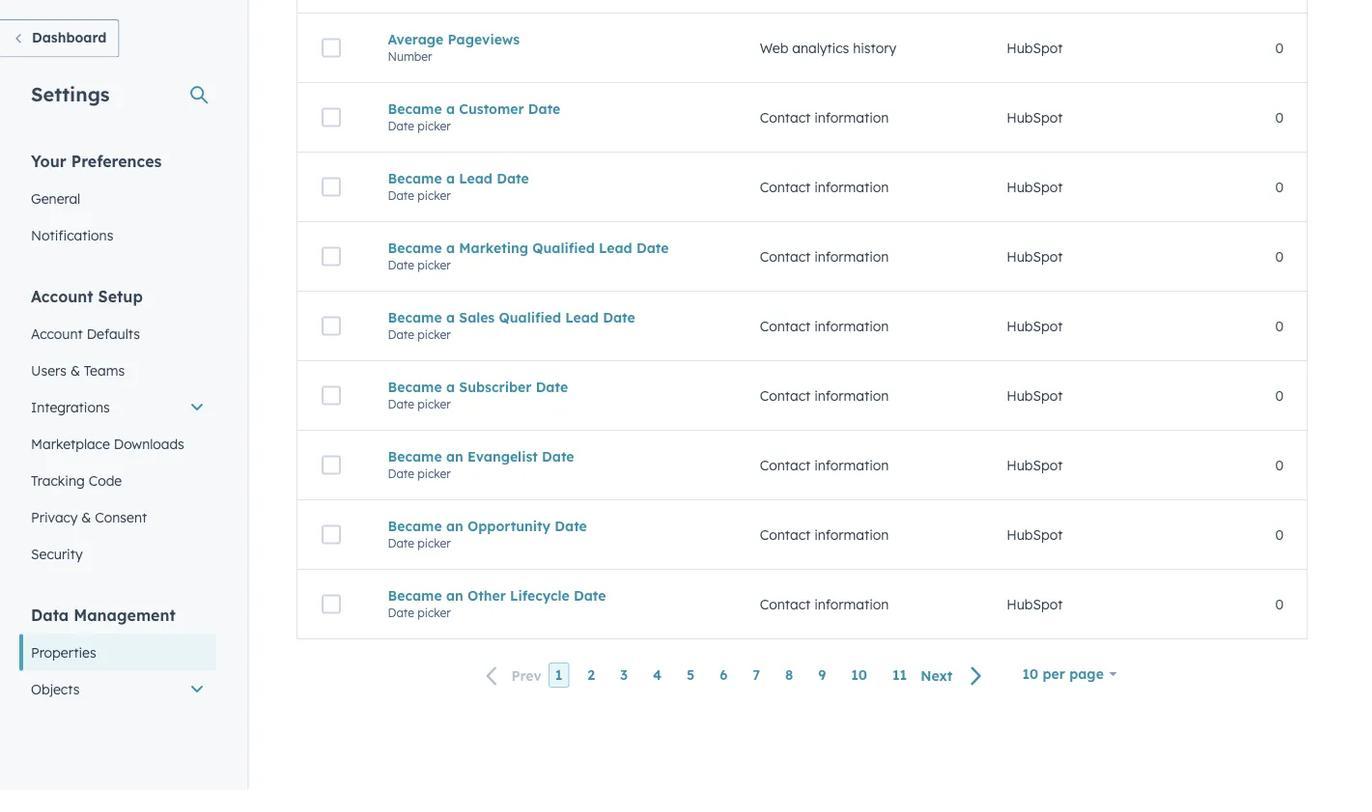 Task type: vqa. For each thing, say whether or not it's contained in the screenshot.


Task type: describe. For each thing, give the bounding box(es) containing it.
marketing
[[459, 239, 529, 256]]

security
[[31, 545, 83, 562]]

consent
[[95, 509, 147, 526]]

other
[[468, 587, 506, 604]]

defaults
[[87, 325, 140, 342]]

account defaults
[[31, 325, 140, 342]]

became for became a customer date
[[388, 100, 442, 117]]

preferences
[[71, 151, 162, 171]]

5
[[687, 667, 695, 684]]

contact for became an evangelist date
[[760, 457, 811, 474]]

tracking
[[31, 472, 85, 489]]

marketplace downloads link
[[19, 426, 216, 462]]

4 button
[[646, 663, 669, 688]]

marketplace
[[31, 435, 110, 452]]

objects button
[[19, 671, 216, 708]]

became a sales qualified lead date button
[[388, 309, 714, 326]]

picker inside the became a subscriber date date picker
[[418, 397, 451, 411]]

history
[[853, 39, 897, 56]]

a for sales
[[446, 309, 455, 326]]

lead inside 'became a lead date date picker'
[[459, 170, 493, 187]]

6 button
[[713, 663, 735, 688]]

prev
[[512, 667, 542, 684]]

hubspot for became an opportunity date
[[1007, 526, 1063, 543]]

contact for became an opportunity date
[[760, 526, 811, 543]]

data management
[[31, 605, 176, 625]]

account for account defaults
[[31, 325, 83, 342]]

became a marketing qualified lead date date picker
[[388, 239, 669, 272]]

2
[[588, 667, 595, 684]]

contact information for became an opportunity date
[[760, 526, 889, 543]]

general
[[31, 190, 80, 207]]

information for became an opportunity date
[[815, 526, 889, 543]]

contact information for became an evangelist date
[[760, 457, 889, 474]]

pagination navigation
[[475, 663, 995, 689]]

users & teams
[[31, 362, 125, 379]]

became an evangelist date date picker
[[388, 448, 575, 481]]

hubspot for became a lead date
[[1007, 179, 1063, 195]]

1 button
[[549, 663, 569, 688]]

information for became a customer date
[[815, 109, 889, 126]]

tracking code link
[[19, 462, 216, 499]]

dashboard link
[[0, 19, 119, 57]]

your preferences element
[[19, 150, 216, 254]]

tracking code
[[31, 472, 122, 489]]

notifications link
[[19, 217, 216, 254]]

contact information for became a customer date
[[760, 109, 889, 126]]

contact information for became a sales qualified lead date
[[760, 318, 889, 335]]

0 for became an other lifecycle date
[[1276, 596, 1284, 613]]

became an opportunity date button
[[388, 518, 714, 535]]

picker inside became an other lifecycle date date picker
[[418, 606, 451, 620]]

per
[[1043, 666, 1066, 683]]

pageviews
[[448, 31, 520, 48]]

account for account setup
[[31, 287, 93, 306]]

page
[[1070, 666, 1104, 683]]

integrations button
[[19, 389, 216, 426]]

2 button
[[581, 663, 602, 688]]

contact information for became a marketing qualified lead date
[[760, 248, 889, 265]]

10 for 10 per page
[[1023, 666, 1039, 683]]

an for other
[[446, 587, 464, 604]]

hubspot for became a subscriber date
[[1007, 387, 1063, 404]]

a for marketing
[[446, 239, 455, 256]]

subscriber
[[459, 379, 532, 395]]

picker inside became an opportunity date date picker
[[418, 536, 451, 551]]

opportunity
[[468, 518, 551, 535]]

a for subscriber
[[446, 379, 455, 395]]

next button
[[914, 663, 995, 689]]

became for became a marketing qualified lead date
[[388, 239, 442, 256]]

privacy & consent
[[31, 509, 147, 526]]

an for evangelist
[[446, 448, 464, 465]]

became an opportunity date date picker
[[388, 518, 587, 551]]

9 button
[[812, 663, 833, 688]]

setup
[[98, 287, 143, 306]]

became an other lifecycle date button
[[388, 587, 714, 604]]

picker inside became a sales qualified lead date date picker
[[418, 327, 451, 342]]

number
[[388, 49, 432, 64]]

7 button
[[746, 663, 767, 688]]

became a customer date date picker
[[388, 100, 561, 133]]

contact for became a lead date
[[760, 179, 811, 195]]

account defaults link
[[19, 315, 216, 352]]

10 for 10
[[852, 667, 868, 684]]

an for opportunity
[[446, 518, 464, 535]]

next
[[921, 667, 953, 684]]

became for became an opportunity date
[[388, 518, 442, 535]]

web analytics history
[[760, 39, 897, 56]]

properties
[[31, 644, 96, 661]]

dashboard
[[32, 29, 107, 46]]

became a lead date button
[[388, 170, 714, 187]]

code
[[89, 472, 122, 489]]

became for became an evangelist date
[[388, 448, 442, 465]]

marketplace downloads
[[31, 435, 184, 452]]

your preferences
[[31, 151, 162, 171]]

general link
[[19, 180, 216, 217]]

users & teams link
[[19, 352, 216, 389]]

customer
[[459, 100, 524, 117]]

privacy & consent link
[[19, 499, 216, 536]]

objects
[[31, 681, 80, 698]]

became an evangelist date button
[[388, 448, 714, 465]]

information for became a sales qualified lead date
[[815, 318, 889, 335]]

0 for became an opportunity date
[[1276, 526, 1284, 543]]

3
[[620, 667, 628, 684]]

prev button
[[475, 663, 549, 689]]

8
[[786, 667, 794, 684]]

privacy
[[31, 509, 78, 526]]

settings
[[31, 82, 110, 106]]

contact information for became a subscriber date
[[760, 387, 889, 404]]



Task type: locate. For each thing, give the bounding box(es) containing it.
&
[[70, 362, 80, 379], [81, 509, 91, 526]]

& right privacy
[[81, 509, 91, 526]]

picker inside became a customer date date picker
[[418, 119, 451, 133]]

a down became a customer date date picker
[[446, 170, 455, 187]]

average
[[388, 31, 444, 48]]

contact for became a marketing qualified lead date
[[760, 248, 811, 265]]

0 horizontal spatial lead
[[459, 170, 493, 187]]

information for became a lead date
[[815, 179, 889, 195]]

picker inside became a marketing qualified lead date date picker
[[418, 258, 451, 272]]

became down became a customer date date picker
[[388, 170, 442, 187]]

6 0 from the top
[[1276, 387, 1284, 404]]

account up users
[[31, 325, 83, 342]]

10 inside popup button
[[1023, 666, 1039, 683]]

3 became from the top
[[388, 239, 442, 256]]

2 vertical spatial an
[[446, 587, 464, 604]]

a inside became a customer date date picker
[[446, 100, 455, 117]]

10 left per
[[1023, 666, 1039, 683]]

10 button
[[845, 663, 874, 688]]

4 information from the top
[[815, 318, 889, 335]]

hubspot
[[1007, 39, 1063, 56], [1007, 109, 1063, 126], [1007, 179, 1063, 195], [1007, 248, 1063, 265], [1007, 318, 1063, 335], [1007, 387, 1063, 404], [1007, 457, 1063, 474], [1007, 526, 1063, 543], [1007, 596, 1063, 613]]

8 contact from the top
[[760, 596, 811, 613]]

contact information
[[760, 109, 889, 126], [760, 179, 889, 195], [760, 248, 889, 265], [760, 318, 889, 335], [760, 387, 889, 404], [760, 457, 889, 474], [760, 526, 889, 543], [760, 596, 889, 613]]

0 for became an evangelist date
[[1276, 457, 1284, 474]]

7 contact from the top
[[760, 526, 811, 543]]

1 horizontal spatial 10
[[1023, 666, 1039, 683]]

0 vertical spatial lead
[[459, 170, 493, 187]]

1 account from the top
[[31, 287, 93, 306]]

an left other
[[446, 587, 464, 604]]

10
[[1023, 666, 1039, 683], [852, 667, 868, 684]]

a left customer
[[446, 100, 455, 117]]

hubspot for became an evangelist date
[[1007, 457, 1063, 474]]

5 contact from the top
[[760, 387, 811, 404]]

8 0 from the top
[[1276, 526, 1284, 543]]

a for customer
[[446, 100, 455, 117]]

picker up 'became a lead date date picker'
[[418, 119, 451, 133]]

1 contact information from the top
[[760, 109, 889, 126]]

lead for became a marketing qualified lead date
[[599, 239, 633, 256]]

hubspot for became a customer date
[[1007, 109, 1063, 126]]

became a subscriber date button
[[388, 379, 714, 395]]

2 horizontal spatial lead
[[599, 239, 633, 256]]

lead inside became a marketing qualified lead date date picker
[[599, 239, 633, 256]]

hubspot for became an other lifecycle date
[[1007, 596, 1063, 613]]

became an other lifecycle date date picker
[[388, 587, 606, 620]]

8 contact information from the top
[[760, 596, 889, 613]]

hubspot for became a sales qualified lead date
[[1007, 318, 1063, 335]]

information for became an evangelist date
[[815, 457, 889, 474]]

became a subscriber date date picker
[[388, 379, 568, 411]]

1 an from the top
[[446, 448, 464, 465]]

10 per page
[[1023, 666, 1104, 683]]

4
[[653, 667, 662, 684]]

became a marketing qualified lead date button
[[388, 239, 714, 256]]

5 a from the top
[[446, 379, 455, 395]]

picker up became an other lifecycle date date picker
[[418, 536, 451, 551]]

a
[[446, 100, 455, 117], [446, 170, 455, 187], [446, 239, 455, 256], [446, 309, 455, 326], [446, 379, 455, 395]]

4 became from the top
[[388, 309, 442, 326]]

10 right 9
[[852, 667, 868, 684]]

account setup element
[[19, 286, 216, 573]]

7 became from the top
[[388, 518, 442, 535]]

became for became an other lifecycle date
[[388, 587, 442, 604]]

picker down became a customer date date picker
[[418, 188, 451, 203]]

information for became a subscriber date
[[815, 387, 889, 404]]

1 vertical spatial lead
[[599, 239, 633, 256]]

became for became a lead date
[[388, 170, 442, 187]]

3 an from the top
[[446, 587, 464, 604]]

teams
[[84, 362, 125, 379]]

3 button
[[614, 663, 635, 688]]

tab panel
[[281, 0, 1324, 709]]

your
[[31, 151, 66, 171]]

0 vertical spatial account
[[31, 287, 93, 306]]

5 0 from the top
[[1276, 318, 1284, 335]]

0 for became a sales qualified lead date
[[1276, 318, 1284, 335]]

notifications
[[31, 227, 113, 244]]

a inside became a sales qualified lead date date picker
[[446, 309, 455, 326]]

4 a from the top
[[446, 309, 455, 326]]

picker inside became an evangelist date date picker
[[418, 466, 451, 481]]

3 information from the top
[[815, 248, 889, 265]]

0 for became a marketing qualified lead date
[[1276, 248, 1284, 265]]

became inside 'became a lead date date picker'
[[388, 170, 442, 187]]

7 picker from the top
[[418, 536, 451, 551]]

data management element
[[19, 604, 216, 781]]

became inside became a marketing qualified lead date date picker
[[388, 239, 442, 256]]

7 information from the top
[[815, 526, 889, 543]]

qualified right sales
[[499, 309, 561, 326]]

& right users
[[70, 362, 80, 379]]

2 hubspot from the top
[[1007, 109, 1063, 126]]

became for became a subscriber date
[[388, 379, 442, 395]]

1 hubspot from the top
[[1007, 39, 1063, 56]]

0 for became a subscriber date
[[1276, 387, 1284, 404]]

4 contact information from the top
[[760, 318, 889, 335]]

lifecycle
[[510, 587, 570, 604]]

picker up became an evangelist date date picker
[[418, 397, 451, 411]]

0
[[1276, 39, 1284, 56], [1276, 109, 1284, 126], [1276, 179, 1284, 195], [1276, 248, 1284, 265], [1276, 318, 1284, 335], [1276, 387, 1284, 404], [1276, 457, 1284, 474], [1276, 526, 1284, 543], [1276, 596, 1284, 613]]

security link
[[19, 536, 216, 573]]

6 contact information from the top
[[760, 457, 889, 474]]

downloads
[[114, 435, 184, 452]]

management
[[74, 605, 176, 625]]

a for lead
[[446, 170, 455, 187]]

5 became from the top
[[388, 379, 442, 395]]

0 for became a customer date
[[1276, 109, 1284, 126]]

7
[[753, 667, 760, 684]]

9 0 from the top
[[1276, 596, 1284, 613]]

became inside became a sales qualified lead date date picker
[[388, 309, 442, 326]]

5 contact information from the top
[[760, 387, 889, 404]]

properties link
[[19, 634, 216, 671]]

qualified inside became a sales qualified lead date date picker
[[499, 309, 561, 326]]

picker down became an opportunity date date picker
[[418, 606, 451, 620]]

8 picker from the top
[[418, 606, 451, 620]]

web
[[760, 39, 789, 56]]

became inside became an evangelist date date picker
[[388, 448, 442, 465]]

7 0 from the top
[[1276, 457, 1284, 474]]

0 vertical spatial qualified
[[533, 239, 595, 256]]

2 an from the top
[[446, 518, 464, 535]]

6 picker from the top
[[418, 466, 451, 481]]

6
[[720, 667, 728, 684]]

became a lead date date picker
[[388, 170, 529, 203]]

11 button
[[886, 663, 914, 688]]

3 contact information from the top
[[760, 248, 889, 265]]

lead down became a lead date button
[[599, 239, 633, 256]]

4 0 from the top
[[1276, 248, 1284, 265]]

picker inside 'became a lead date date picker'
[[418, 188, 451, 203]]

2 a from the top
[[446, 170, 455, 187]]

account up account defaults
[[31, 287, 93, 306]]

a left sales
[[446, 309, 455, 326]]

a left marketing
[[446, 239, 455, 256]]

3 0 from the top
[[1276, 179, 1284, 195]]

10 per page button
[[1010, 655, 1130, 694]]

2 picker from the top
[[418, 188, 451, 203]]

1 vertical spatial &
[[81, 509, 91, 526]]

5 button
[[680, 663, 702, 688]]

qualified for sales
[[499, 309, 561, 326]]

became down became an evangelist date date picker
[[388, 518, 442, 535]]

picker down 'became a lead date date picker'
[[418, 258, 451, 272]]

contact information for became an other lifecycle date
[[760, 596, 889, 613]]

an inside became an evangelist date date picker
[[446, 448, 464, 465]]

1 vertical spatial an
[[446, 518, 464, 535]]

7 hubspot from the top
[[1007, 457, 1063, 474]]

1
[[555, 667, 563, 684]]

became left subscriber
[[388, 379, 442, 395]]

a inside 'became a lead date date picker'
[[446, 170, 455, 187]]

0 for average pageviews
[[1276, 39, 1284, 56]]

average pageviews number
[[388, 31, 520, 64]]

3 a from the top
[[446, 239, 455, 256]]

tab panel containing average pageviews
[[281, 0, 1324, 709]]

an left opportunity
[[446, 518, 464, 535]]

became inside became an opportunity date date picker
[[388, 518, 442, 535]]

1 0 from the top
[[1276, 39, 1284, 56]]

5 information from the top
[[815, 387, 889, 404]]

5 picker from the top
[[418, 397, 451, 411]]

picker up the became a subscriber date date picker
[[418, 327, 451, 342]]

evangelist
[[468, 448, 538, 465]]

became inside became a customer date date picker
[[388, 100, 442, 117]]

1 vertical spatial qualified
[[499, 309, 561, 326]]

became for became a sales qualified lead date
[[388, 309, 442, 326]]

lead down became a customer date date picker
[[459, 170, 493, 187]]

hubspot for became a marketing qualified lead date
[[1007, 248, 1063, 265]]

6 became from the top
[[388, 448, 442, 465]]

6 hubspot from the top
[[1007, 387, 1063, 404]]

average pageviews button
[[388, 31, 714, 48]]

2 0 from the top
[[1276, 109, 1284, 126]]

qualified for marketing
[[533, 239, 595, 256]]

1 horizontal spatial &
[[81, 509, 91, 526]]

qualified inside became a marketing qualified lead date date picker
[[533, 239, 595, 256]]

& for users
[[70, 362, 80, 379]]

lead inside became a sales qualified lead date date picker
[[566, 309, 599, 326]]

data
[[31, 605, 69, 625]]

4 contact from the top
[[760, 318, 811, 335]]

an left the evangelist
[[446, 448, 464, 465]]

lead for became a sales qualified lead date
[[566, 309, 599, 326]]

contact for became a customer date
[[760, 109, 811, 126]]

contact for became a sales qualified lead date
[[760, 318, 811, 335]]

integrations
[[31, 399, 110, 415]]

9
[[819, 667, 826, 684]]

9 hubspot from the top
[[1007, 596, 1063, 613]]

users
[[31, 362, 67, 379]]

2 account from the top
[[31, 325, 83, 342]]

& for privacy
[[81, 509, 91, 526]]

2 became from the top
[[388, 170, 442, 187]]

8 became from the top
[[388, 587, 442, 604]]

1 horizontal spatial lead
[[566, 309, 599, 326]]

date
[[528, 100, 561, 117], [388, 119, 415, 133], [497, 170, 529, 187], [388, 188, 415, 203], [637, 239, 669, 256], [388, 258, 415, 272], [603, 309, 636, 326], [388, 327, 415, 342], [536, 379, 568, 395], [388, 397, 415, 411], [542, 448, 575, 465], [388, 466, 415, 481], [555, 518, 587, 535], [388, 536, 415, 551], [574, 587, 606, 604], [388, 606, 415, 620]]

3 contact from the top
[[760, 248, 811, 265]]

11
[[893, 667, 908, 684]]

analytics
[[793, 39, 850, 56]]

became a sales qualified lead date date picker
[[388, 309, 636, 342]]

became inside the became a subscriber date date picker
[[388, 379, 442, 395]]

3 hubspot from the top
[[1007, 179, 1063, 195]]

became left other
[[388, 587, 442, 604]]

2 contact information from the top
[[760, 179, 889, 195]]

became
[[388, 100, 442, 117], [388, 170, 442, 187], [388, 239, 442, 256], [388, 309, 442, 326], [388, 379, 442, 395], [388, 448, 442, 465], [388, 518, 442, 535], [388, 587, 442, 604]]

6 information from the top
[[815, 457, 889, 474]]

1 contact from the top
[[760, 109, 811, 126]]

became a customer date button
[[388, 100, 714, 117]]

0 for became a lead date
[[1276, 179, 1284, 195]]

0 horizontal spatial 10
[[852, 667, 868, 684]]

8 information from the top
[[815, 596, 889, 613]]

sales
[[459, 309, 495, 326]]

picker
[[418, 119, 451, 133], [418, 188, 451, 203], [418, 258, 451, 272], [418, 327, 451, 342], [418, 397, 451, 411], [418, 466, 451, 481], [418, 536, 451, 551], [418, 606, 451, 620]]

2 contact from the top
[[760, 179, 811, 195]]

qualified right marketing
[[533, 239, 595, 256]]

became down 'became a lead date date picker'
[[388, 239, 442, 256]]

contact for became a subscriber date
[[760, 387, 811, 404]]

7 contact information from the top
[[760, 526, 889, 543]]

became left sales
[[388, 309, 442, 326]]

0 vertical spatial an
[[446, 448, 464, 465]]

1 became from the top
[[388, 100, 442, 117]]

4 picker from the top
[[418, 327, 451, 342]]

3 picker from the top
[[418, 258, 451, 272]]

10 inside button
[[852, 667, 868, 684]]

hubspot for average pageviews
[[1007, 39, 1063, 56]]

a inside the became a subscriber date date picker
[[446, 379, 455, 395]]

lead down became a marketing qualified lead date button at the top of the page
[[566, 309, 599, 326]]

became left the evangelist
[[388, 448, 442, 465]]

contact information for became a lead date
[[760, 179, 889, 195]]

became inside became an other lifecycle date date picker
[[388, 587, 442, 604]]

4 hubspot from the top
[[1007, 248, 1063, 265]]

a inside became a marketing qualified lead date date picker
[[446, 239, 455, 256]]

an inside became an opportunity date date picker
[[446, 518, 464, 535]]

information for became an other lifecycle date
[[815, 596, 889, 613]]

1 a from the top
[[446, 100, 455, 117]]

information for became a marketing qualified lead date
[[815, 248, 889, 265]]

8 button
[[779, 663, 800, 688]]

contact
[[760, 109, 811, 126], [760, 179, 811, 195], [760, 248, 811, 265], [760, 318, 811, 335], [760, 387, 811, 404], [760, 457, 811, 474], [760, 526, 811, 543], [760, 596, 811, 613]]

2 vertical spatial lead
[[566, 309, 599, 326]]

information
[[815, 109, 889, 126], [815, 179, 889, 195], [815, 248, 889, 265], [815, 318, 889, 335], [815, 387, 889, 404], [815, 457, 889, 474], [815, 526, 889, 543], [815, 596, 889, 613]]

lead
[[459, 170, 493, 187], [599, 239, 633, 256], [566, 309, 599, 326]]

0 horizontal spatial &
[[70, 362, 80, 379]]

6 contact from the top
[[760, 457, 811, 474]]

8 hubspot from the top
[[1007, 526, 1063, 543]]

contact for became an other lifecycle date
[[760, 596, 811, 613]]

qualified
[[533, 239, 595, 256], [499, 309, 561, 326]]

5 hubspot from the top
[[1007, 318, 1063, 335]]

2 information from the top
[[815, 179, 889, 195]]

became down number
[[388, 100, 442, 117]]

picker up became an opportunity date date picker
[[418, 466, 451, 481]]

account setup
[[31, 287, 143, 306]]

1 information from the top
[[815, 109, 889, 126]]

1 vertical spatial account
[[31, 325, 83, 342]]

1 picker from the top
[[418, 119, 451, 133]]

a left subscriber
[[446, 379, 455, 395]]

0 vertical spatial &
[[70, 362, 80, 379]]

an inside became an other lifecycle date date picker
[[446, 587, 464, 604]]

an
[[446, 448, 464, 465], [446, 518, 464, 535], [446, 587, 464, 604]]



